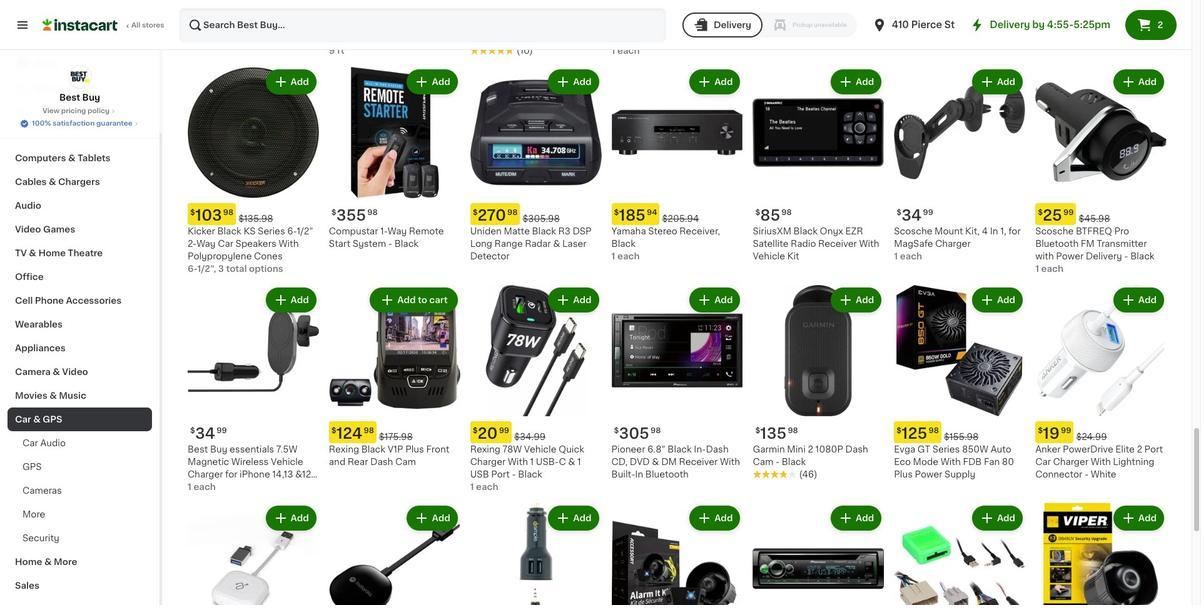Task type: describe. For each thing, give the bounding box(es) containing it.
& right camera
[[53, 368, 60, 377]]

black inside "scosche btfreq pro bluetooth fm transmitter with power delivery - black 1 each"
[[1131, 252, 1155, 261]]

$205.94
[[662, 215, 699, 223]]

power inside "scosche btfreq pro bluetooth fm transmitter with power delivery - black 1 each"
[[1056, 252, 1084, 261]]

$ 185 94
[[614, 208, 657, 223]]

rexing black v1p plus front and rear dash cam
[[329, 446, 449, 467]]

way inside kicker black ks series 6-1/2" 2-way car speakers with polypropylene cones 6-1/2", 3 total options
[[197, 240, 216, 248]]

30w
[[577, 9, 597, 18]]

$ 34 99 for scosche mount kit, 4 in 1, for magsafe charger
[[897, 208, 934, 223]]

dvd
[[630, 458, 650, 467]]

product group containing 103
[[188, 67, 319, 275]]

- inside best buy magnetic car vent mount for iphone 14, 13 & 12 series - black 1 each
[[641, 34, 645, 43]]

car inside the car and driver fm transmitter phone mounting kit - black
[[753, 9, 769, 18]]

mount inside best buy magnetic car vent mount for iphone 14, 13 & 12 series - black 1 each
[[612, 21, 640, 30]]

black inside yamaha stereo receiver, black 1 each
[[612, 240, 636, 248]]

98 for 103
[[223, 209, 234, 217]]

1 vertical spatial 6-
[[188, 265, 197, 274]]

98 for 125
[[929, 427, 939, 435]]

series inside kicker black ks series 6-1/2" 2-way car speakers with polypropylene cones 6-1/2", 3 total options
[[258, 227, 285, 236]]

$ inside $ 124 98
[[332, 427, 336, 435]]

& left tablets
[[68, 154, 75, 163]]

dm
[[661, 458, 677, 467]]

by
[[1033, 20, 1045, 29]]

1 vertical spatial audio
[[40, 439, 66, 448]]

r3
[[558, 227, 571, 236]]

99 up best buy essentials 7.5w magnetic wireless vehicle charger for iphone 14,13 &12 series - black
[[217, 427, 227, 435]]

lists link
[[8, 101, 152, 126]]

mount inside 'scosche mount kit, 4 in 1, for magsafe charger 1 each'
[[935, 227, 963, 236]]

$25.99 original price: $45.98 element
[[1036, 203, 1167, 225]]

steering
[[965, 21, 1002, 30]]

$124.98 original price: $175.98 element
[[329, 422, 460, 444]]

each inside "scosche btfreq pro bluetooth fm transmitter with power delivery - black 1 each"
[[1041, 265, 1064, 274]]

buy for best buy
[[82, 93, 100, 102]]

all stores
[[131, 22, 164, 29]]

product group containing 124
[[329, 285, 460, 469]]

bluetooth inside pioneer 6.8" black in-dash cd, dvd & dm receiver with built-in bluetooth
[[646, 471, 689, 479]]

0 horizontal spatial phone
[[35, 297, 64, 305]]

best buy logo image
[[68, 65, 92, 89]]

siriusxm black onyx ezr satellite radio receiver with vehicle kit
[[753, 227, 879, 261]]

1080p
[[816, 446, 843, 454]]

$305.98
[[523, 215, 560, 223]]

$135.98
[[239, 215, 273, 223]]

black inside insignia 25w lightning vehicle charger with 1 usb port - black 9 ft
[[356, 34, 380, 43]]

built- inside pioneer 6.8" black in-dash cd, dvd & dm receiver with built-in bluetooth
[[612, 471, 635, 479]]

$ inside $ 19 99
[[1038, 427, 1043, 435]]

car down movies
[[15, 415, 31, 424]]

$ 270 98
[[473, 208, 518, 223]]

view pricing policy link
[[42, 106, 117, 116]]

product group containing 25
[[1036, 67, 1167, 275]]

usb inside rexing 78w vehicle quick charger with 1 usb-c & 1 usb port - black 1 each
[[470, 471, 489, 479]]

usb inside insignia 24 w black vehicle charger with 2 usb ports black, 2 total options
[[255, 21, 274, 30]]

best buy
[[59, 93, 100, 102]]

charger inside insignia 24 w black vehicle charger with 2 usb ports black, 2 total options
[[188, 21, 223, 30]]

0 vertical spatial home
[[38, 249, 66, 258]]

1 inside "scosche btfreq pro bluetooth fm transmitter with power delivery - black 1 each"
[[1036, 265, 1039, 274]]

99 for rexing 78w vehicle quick charger with 1 usb-c & 1 usb port - black
[[499, 427, 509, 435]]

product group containing 185
[[612, 67, 743, 263]]

garmin mini 2 1080p dash cam - black
[[753, 446, 868, 467]]

add to cart
[[397, 296, 448, 305]]

1 inside yamaha stereo receiver, black 1 each
[[612, 252, 615, 261]]

select
[[894, 46, 922, 55]]

options inside insignia 24 w black vehicle charger with 2 usb ports black, 2 total options
[[248, 34, 282, 43]]

anker powerdrive elite 2 port car charger with lightning connector - white
[[1036, 446, 1163, 479]]

each inside 'scosche mount kit, 4 in 1, for magsafe charger 1 each'
[[900, 252, 922, 261]]

plus inside evga gt series 850w auto eco mode with fdb fan 80 plus power supply
[[894, 471, 913, 479]]

0 horizontal spatial all
[[131, 22, 140, 29]]

each inside yamaha stereo receiver, black 1 each
[[618, 252, 640, 261]]

power inside evga gt series 850w auto eco mode with fdb fan 80 plus power supply
[[915, 471, 943, 479]]

service type group
[[683, 13, 857, 38]]

103
[[195, 208, 222, 223]]

gps inside gps link
[[23, 463, 42, 472]]

black inside pioneer 6.8" black in-dash cd, dvd & dm receiver with built-in bluetooth
[[668, 446, 692, 454]]

85
[[760, 208, 780, 223]]

security link
[[8, 527, 152, 551]]

rexing for rexing 78w vehicle quick charger with 1 usb-c & 1 usb port - black 1 each
[[470, 446, 501, 454]]

$ 135 98
[[755, 427, 798, 441]]

again
[[63, 84, 88, 93]]

& down security
[[44, 558, 52, 567]]

125
[[902, 427, 928, 441]]

cam inside garmin mini 2 1080p dash cam - black
[[753, 458, 774, 467]]

driver
[[789, 9, 816, 18]]

$45.98
[[1079, 215, 1110, 223]]

black inside compustar 1-way remote start system - black
[[395, 240, 419, 248]]

in inside pioneer 7" black android auto & apple carplay built-in bluetooth in-dash digital media receiver
[[1133, 21, 1141, 30]]

all inside pac blue all in one radio replacement & steering wheel control interface for select chrysler dodge jeep & ram vehicles
[[937, 9, 948, 18]]

music
[[59, 392, 86, 400]]

- inside garmin mini 2 1080p dash cam - black
[[776, 458, 780, 467]]

bluetooth inside pioneer 7" black android auto & apple carplay built-in bluetooth in-dash digital media receiver
[[1036, 34, 1079, 43]]

in inside 'scosche mount kit, 4 in 1, for magsafe charger 1 each'
[[990, 227, 998, 236]]

pioneer for apple
[[1036, 9, 1069, 18]]

black inside kicker black ks series 6-1/2" 2-way car speakers with polypropylene cones 6-1/2", 3 total options
[[217, 227, 241, 236]]

pac blue all in one radio replacement & steering wheel control interface for select chrysler dodge jeep & ram vehicles button
[[894, 0, 1026, 68]]

1-
[[380, 227, 388, 236]]

delivery for delivery by 4:55-5:25pm
[[990, 20, 1030, 29]]

best buy essentials 7.5w magnetic wireless vehicle charger for iphone 14,13 &12 series - black
[[188, 445, 311, 492]]

st
[[945, 20, 955, 29]]

34 for scosche mount kit, 4 in 1, for magsafe charger
[[902, 208, 922, 223]]

135
[[760, 427, 787, 441]]

with inside siriusxm black onyx ezr satellite radio receiver with vehicle kit
[[859, 240, 879, 248]]

with inside kicker black ks series 6-1/2" 2-way car speakers with polypropylene cones 6-1/2", 3 total options
[[279, 240, 299, 248]]

1 inside 'scosche mount kit, 4 in 1, for magsafe charger 1 each'
[[894, 252, 898, 261]]

car audio
[[23, 439, 66, 448]]

scosche for scosche mount kit, 4 in 1, for magsafe charger 1 each
[[894, 227, 933, 236]]

home & more link
[[8, 551, 152, 574]]

1,
[[1001, 227, 1007, 236]]

with inside rexing 78w vehicle quick charger with 1 usb-c & 1 usb port - black 1 each
[[508, 458, 528, 467]]

vehicle inside insignia 24 w black vehicle charger with 2 usb ports black, 2 total options
[[274, 9, 307, 18]]

vehicle inside rexing 78w vehicle quick charger with 1 usb-c & 1 usb port - black 1 each
[[524, 446, 557, 454]]

0 vertical spatial more
[[23, 511, 45, 519]]

plus inside rexing black v1p plus front and rear dash cam
[[406, 446, 424, 454]]

delivery inside "scosche btfreq pro bluetooth fm transmitter with power delivery - black 1 each"
[[1086, 252, 1122, 261]]

124
[[336, 427, 363, 441]]

Search field
[[180, 9, 665, 41]]

rexing for rexing black v1p plus front and rear dash cam
[[329, 446, 359, 454]]

video games link
[[8, 218, 152, 242]]

computers
[[15, 154, 66, 163]]

$ 125 98
[[897, 427, 939, 441]]

0 vertical spatial video
[[15, 225, 41, 234]]

all stores link
[[43, 8, 165, 43]]

fm inside the car and driver fm transmitter phone mounting kit - black
[[818, 9, 832, 18]]

receiver inside pioneer 7" black android auto & apple carplay built-in bluetooth in-dash digital media receiver
[[1065, 46, 1104, 55]]

computers & tablets
[[15, 154, 111, 163]]

98 for 305
[[651, 427, 661, 435]]

78w
[[503, 446, 522, 454]]

fm inside "scosche btfreq pro bluetooth fm transmitter with power delivery - black 1 each"
[[1081, 240, 1095, 248]]

in inside pac blue all in one radio replacement & steering wheel control interface for select chrysler dodge jeep & ram vehicles
[[950, 9, 958, 18]]

pac
[[894, 9, 913, 18]]

product group containing 125
[[894, 285, 1026, 481]]

magnetic inside best buy magnetic car vent mount for iphone 14, 13 & 12 series - black 1 each
[[654, 9, 695, 18]]

in- inside pioneer 7" black android auto & apple carplay built-in bluetooth in-dash digital media receiver
[[1081, 34, 1093, 43]]

cables
[[15, 178, 47, 186]]

dash inside rexing black v1p plus front and rear dash cam
[[370, 458, 393, 467]]

compustar 1-way remote start system - black
[[329, 227, 444, 248]]

gps link
[[8, 456, 152, 479]]

$ inside $ 305 98
[[614, 427, 619, 435]]

office
[[15, 273, 44, 282]]

car down car & gps
[[23, 439, 38, 448]]

cones
[[254, 252, 283, 261]]

in- inside pioneer 6.8" black in-dash cd, dvd & dm receiver with built-in bluetooth
[[694, 446, 706, 454]]

product group containing 355
[[329, 67, 460, 250]]

accessories
[[66, 297, 122, 305]]

apple inside anker black powerdrive 30w apple mfi certified vehicle charger
[[470, 21, 496, 30]]

auto for evga gt series 850w auto eco mode with fdb fan 80 plus power supply
[[991, 446, 1012, 454]]

kit inside the car and driver fm transmitter phone mounting kit - black
[[828, 21, 840, 30]]

7.5w
[[276, 445, 297, 454]]

fdb
[[963, 458, 982, 467]]

5:25pm
[[1074, 20, 1111, 29]]

polypropylene
[[188, 252, 252, 261]]

cell phone accessories
[[15, 297, 122, 305]]

1 inside best buy magnetic car vent mount for iphone 14, 13 & 12 series - black 1 each
[[612, 46, 615, 55]]

dodge
[[964, 46, 994, 55]]

cart
[[429, 296, 448, 305]]

guarantee
[[96, 120, 133, 127]]

interface
[[959, 34, 999, 43]]

charger inside insignia 25w lightning vehicle charger with 1 usb port - black 9 ft
[[364, 21, 399, 30]]

digital
[[1118, 34, 1146, 43]]

radio for one
[[981, 9, 1006, 18]]

410
[[892, 20, 909, 29]]

vehicle inside insignia 25w lightning vehicle charger with 1 usb port - black 9 ft
[[329, 21, 361, 30]]

quick
[[559, 446, 584, 454]]

appliances
[[15, 344, 65, 353]]

magsafe
[[894, 240, 933, 248]]

98 for 355
[[367, 209, 378, 217]]

transmitter inside "scosche btfreq pro bluetooth fm transmitter with power delivery - black 1 each"
[[1097, 240, 1147, 248]]

best for best buy essentials 7.5w magnetic wireless vehicle charger for iphone 14,13 &12 series - black
[[188, 445, 208, 454]]

2 button
[[1126, 10, 1177, 40]]

& right st
[[956, 21, 963, 30]]

policy
[[88, 108, 110, 115]]

1 vertical spatial video
[[62, 368, 88, 377]]

dash inside pioneer 6.8" black in-dash cd, dvd & dm receiver with built-in bluetooth
[[706, 446, 729, 454]]

black inside rexing black v1p plus front and rear dash cam
[[361, 446, 385, 454]]

$ inside the $ 135 98
[[755, 427, 760, 435]]

w
[[237, 9, 246, 18]]

tv
[[15, 249, 27, 258]]

4
[[982, 227, 988, 236]]

total inside kicker black ks series 6-1/2" 2-way car speakers with polypropylene cones 6-1/2", 3 total options
[[226, 265, 247, 274]]

security
[[23, 534, 59, 543]]

v1p
[[388, 446, 403, 454]]

and inside the car and driver fm transmitter phone mounting kit - black
[[771, 9, 787, 18]]

1/2",
[[197, 265, 216, 274]]

series inside best buy essentials 7.5w magnetic wireless vehicle charger for iphone 14,13 &12 series - black
[[188, 483, 215, 492]]

$19.99 original price: $24.99 element
[[1036, 422, 1167, 444]]

anker black powerdrive 30w apple mfi certified vehicle charger
[[470, 9, 597, 43]]

insignia 25w lightning vehicle charger with 1 usb port - black 9 ft
[[329, 9, 448, 55]]

receiver inside siriusxm black onyx ezr satellite radio receiver with vehicle kit
[[818, 240, 857, 248]]

for inside pac blue all in one radio replacement & steering wheel control interface for select chrysler dodge jeep & ram vehicles
[[1001, 34, 1013, 43]]

& inside pioneer 6.8" black in-dash cd, dvd & dm receiver with built-in bluetooth
[[652, 458, 659, 467]]

$ 34 99 for best buy essentials 7.5w magnetic wireless vehicle charger for iphone 14,13 &12 series - black
[[190, 427, 227, 441]]

$175.98
[[379, 433, 413, 442]]

& inside pioneer 7" black android auto & apple carplay built-in bluetooth in-dash digital media receiver
[[1036, 21, 1043, 30]]

pro
[[1115, 227, 1129, 236]]

shop
[[35, 59, 58, 68]]

bluetooth inside "scosche btfreq pro bluetooth fm transmitter with power delivery - black 1 each"
[[1036, 240, 1079, 248]]

home inside "link"
[[15, 558, 42, 567]]

anker for anker black powerdrive 30w apple mfi certified vehicle charger
[[470, 9, 496, 18]]

2 inside anker powerdrive elite 2 port car charger with lightning connector - white
[[1137, 446, 1143, 454]]

100% satisfaction guarantee button
[[19, 116, 140, 129]]

& right cables
[[49, 178, 56, 186]]

insignia for insignia 25w lightning vehicle charger with 1 usb port - black 9 ft
[[329, 9, 363, 18]]

(10)
[[517, 46, 533, 55]]

25w
[[365, 9, 385, 18]]

with inside evga gt series 850w auto eco mode with fdb fan 80 plus power supply
[[941, 458, 961, 467]]

system
[[353, 240, 386, 248]]

best buy link
[[59, 65, 100, 104]]

car & gps link
[[8, 408, 152, 432]]

& right 'tv'
[[29, 249, 36, 258]]

best for best buy magnetic car vent mount for iphone 14, 13 & 12 series - black 1 each
[[612, 9, 632, 18]]

black inside pioneer 7" black android auto & apple carplay built-in bluetooth in-dash digital media receiver
[[1083, 9, 1107, 18]]

cam inside rexing black v1p plus front and rear dash cam
[[395, 458, 416, 467]]



Task type: vqa. For each thing, say whether or not it's contained in the screenshot.


Task type: locate. For each thing, give the bounding box(es) containing it.
cables & chargers
[[15, 178, 100, 186]]

cameras link
[[8, 479, 152, 503]]

dash inside pioneer 7" black android auto & apple carplay built-in bluetooth in-dash digital media receiver
[[1093, 34, 1116, 43]]

anker inside anker powerdrive elite 2 port car charger with lightning connector - white
[[1036, 446, 1061, 454]]

1 vertical spatial way
[[197, 240, 216, 248]]

mount left the iphone
[[612, 21, 640, 30]]

0 horizontal spatial plus
[[406, 446, 424, 454]]

& down r3
[[553, 240, 560, 248]]

radio up steering
[[981, 9, 1006, 18]]

options
[[248, 34, 282, 43], [249, 265, 283, 274]]

0 horizontal spatial radio
[[791, 240, 816, 248]]

1 vertical spatial auto
[[991, 446, 1012, 454]]

phone right cell
[[35, 297, 64, 305]]

rear
[[348, 458, 368, 467]]

pioneer for dvd
[[612, 446, 645, 454]]

insignia left the 25w
[[329, 9, 363, 18]]

buy up policy
[[82, 93, 100, 102]]

& left ram in the top right of the page
[[894, 59, 901, 68]]

vehicle up usb-
[[524, 446, 557, 454]]

2 vertical spatial port
[[491, 471, 510, 479]]

0 vertical spatial plus
[[406, 446, 424, 454]]

- inside anker powerdrive elite 2 port car charger with lightning connector - white
[[1085, 471, 1089, 479]]

kit down satellite
[[788, 252, 800, 261]]

scosche inside 'scosche mount kit, 4 in 1, for magsafe charger 1 each'
[[894, 227, 933, 236]]

powerdrive down $35.98 original price: $45.98 element
[[524, 9, 575, 18]]

1 vertical spatial in
[[1133, 21, 1141, 30]]

ports
[[276, 21, 300, 30]]

& down movies
[[33, 415, 41, 424]]

98 inside $ 103 98
[[223, 209, 234, 217]]

gps inside car & gps link
[[43, 415, 62, 424]]

& left 4:55-
[[1036, 21, 1043, 30]]

car audio link
[[8, 432, 152, 456]]

jeep
[[996, 46, 1019, 55]]

1 horizontal spatial lightning
[[1113, 458, 1155, 467]]

in- right 6.8"
[[694, 446, 706, 454]]

2 inside garmin mini 2 1080p dash cam - black
[[808, 446, 813, 454]]

more up sales link
[[54, 558, 77, 567]]

1 vertical spatial options
[[249, 265, 283, 274]]

$185.94 original price: $205.94 element
[[612, 203, 743, 225]]

98 for 124
[[364, 427, 374, 435]]

lightning inside insignia 25w lightning vehicle charger with 1 usb port - black 9 ft
[[387, 9, 429, 18]]

0 vertical spatial power
[[1056, 252, 1084, 261]]

& left '12'
[[715, 21, 722, 30]]

98 right 355
[[367, 209, 378, 217]]

built- inside pioneer 7" black android auto & apple carplay built-in bluetooth in-dash digital media receiver
[[1109, 21, 1133, 30]]

$35.98 original price: $45.98 element
[[470, 0, 602, 7]]

99
[[923, 209, 934, 217], [1064, 209, 1074, 217], [217, 427, 227, 435], [499, 427, 509, 435], [1061, 427, 1071, 435]]

dash down v1p
[[370, 458, 393, 467]]

2 rexing from the left
[[470, 446, 501, 454]]

2 horizontal spatial best
[[612, 9, 632, 18]]

delivery for delivery
[[714, 21, 751, 29]]

laser
[[563, 240, 587, 248]]

- inside compustar 1-way remote start system - black
[[388, 240, 392, 248]]

black up rear
[[361, 446, 385, 454]]

and
[[771, 9, 787, 18], [329, 458, 346, 467]]

1 vertical spatial kit
[[788, 252, 800, 261]]

vehicle up ports
[[274, 9, 307, 18]]

car up 13
[[697, 9, 713, 18]]

1 vertical spatial fm
[[1081, 240, 1095, 248]]

android
[[1109, 9, 1144, 18]]

product group containing 85
[[753, 67, 884, 263]]

black inside the car and driver fm transmitter phone mounting kit - black
[[848, 21, 872, 30]]

1 vertical spatial radio
[[791, 240, 816, 248]]

car up polypropylene
[[218, 240, 233, 248]]

fan
[[984, 458, 1000, 467]]

delivery inside button
[[714, 21, 751, 29]]

evga gt series 850w auto eco mode with fdb fan 80 plus power supply
[[894, 446, 1014, 479]]

uniden
[[470, 227, 502, 236]]

94
[[647, 209, 657, 217]]

plus down the eco
[[894, 471, 913, 479]]

black left ks
[[217, 227, 241, 236]]

0 horizontal spatial $ 34 99
[[190, 427, 227, 441]]

1 cam from the left
[[395, 458, 416, 467]]

lightning inside anker powerdrive elite 2 port car charger with lightning connector - white
[[1113, 458, 1155, 467]]

charger up the connector
[[1053, 458, 1089, 467]]

0 vertical spatial best
[[612, 9, 632, 18]]

1 vertical spatial power
[[915, 471, 943, 479]]

gps down movies & music
[[43, 415, 62, 424]]

black down $305.98
[[532, 227, 556, 236]]

0 vertical spatial in
[[950, 9, 958, 18]]

98 up mini
[[788, 427, 798, 435]]

way
[[388, 227, 407, 236], [197, 240, 216, 248]]

0 horizontal spatial port
[[329, 34, 348, 43]]

305
[[619, 427, 649, 441]]

dash right 1080p
[[846, 446, 868, 454]]

black left 410
[[848, 21, 872, 30]]

cell
[[15, 297, 33, 305]]

tv & home theatre
[[15, 249, 103, 258]]

and left rear
[[329, 458, 346, 467]]

receiver,
[[680, 227, 720, 236]]

iphone
[[240, 471, 270, 479]]

0 horizontal spatial powerdrive
[[524, 9, 575, 18]]

black inside best buy essentials 7.5w magnetic wireless vehicle charger for iphone 14,13 &12 series - black
[[223, 483, 247, 492]]

black down $25.99 original price: $45.98 element
[[1131, 252, 1155, 261]]

1 horizontal spatial built-
[[1109, 21, 1133, 30]]

buy for best buy magnetic car vent mount for iphone 14, 13 & 12 series - black 1 each
[[634, 9, 651, 18]]

receiver down onyx
[[818, 240, 857, 248]]

0 vertical spatial total
[[225, 34, 246, 43]]

1 vertical spatial built-
[[612, 471, 635, 479]]

98 right 124
[[364, 427, 374, 435]]

0 horizontal spatial anker
[[470, 9, 496, 18]]

98 right "103"
[[223, 209, 234, 217]]

radio for satellite
[[791, 240, 816, 248]]

insignia 24 w black vehicle charger with 2 usb ports black, 2 total options
[[188, 9, 307, 43]]

99 right 20
[[499, 427, 509, 435]]

uniden matte black r3 dsp long range radar & laser detector
[[470, 227, 592, 261]]

2 vertical spatial best
[[188, 445, 208, 454]]

98 for 270
[[507, 209, 518, 217]]

charger up black,
[[188, 21, 223, 30]]

radar
[[525, 240, 551, 248]]

best buy magnetic car vent mount for iphone 14, 13 & 12 series - black 1 each
[[612, 9, 735, 55]]

0 vertical spatial all
[[937, 9, 948, 18]]

dash left garmin
[[706, 446, 729, 454]]

1 vertical spatial mount
[[935, 227, 963, 236]]

camera & video
[[15, 368, 88, 377]]

$ inside the $ 85 98
[[755, 209, 760, 217]]

charger inside best buy essentials 7.5w magnetic wireless vehicle charger for iphone 14,13 &12 series - black
[[188, 471, 223, 479]]

1 vertical spatial phone
[[35, 297, 64, 305]]

- inside the car and driver fm transmitter phone mounting kit - black
[[842, 21, 846, 30]]

options inside kicker black ks series 6-1/2" 2-way car speakers with polypropylene cones 6-1/2", 3 total options
[[249, 265, 283, 274]]

1 vertical spatial pioneer
[[612, 446, 645, 454]]

port up ft
[[329, 34, 348, 43]]

cam down garmin
[[753, 458, 774, 467]]

$ 355 98
[[332, 208, 378, 223]]

anker
[[470, 9, 496, 18], [1036, 446, 1061, 454]]

1 vertical spatial in
[[635, 471, 643, 479]]

power
[[1056, 252, 1084, 261], [915, 471, 943, 479]]

0 vertical spatial phone
[[753, 21, 781, 30]]

delivery down btfreq
[[1086, 252, 1122, 261]]

$ inside $ 103 98
[[190, 209, 195, 217]]

0 vertical spatial $ 34 99
[[897, 208, 934, 223]]

charger inside anker powerdrive elite 2 port car charger with lightning connector - white
[[1053, 458, 1089, 467]]

0 horizontal spatial cam
[[395, 458, 416, 467]]

1 horizontal spatial plus
[[894, 471, 913, 479]]

0 vertical spatial way
[[388, 227, 407, 236]]

1 scosche from the left
[[894, 227, 933, 236]]

auto for pioneer 7" black android auto & apple carplay built-in bluetooth in-dash digital media receiver
[[1146, 9, 1167, 18]]

car and driver fm transmitter phone mounting kit - black
[[753, 9, 884, 30]]

6.8"
[[648, 446, 666, 454]]

add inside button
[[397, 296, 416, 305]]

matte
[[504, 227, 530, 236]]

view pricing policy
[[42, 108, 110, 115]]

0 horizontal spatial lightning
[[387, 9, 429, 18]]

all left stores
[[131, 22, 140, 29]]

$125.98 original price: $155.98 element
[[894, 422, 1026, 444]]

bluetooth down 4:55-
[[1036, 34, 1079, 43]]

receiver inside pioneer 6.8" black in-dash cd, dvd & dm receiver with built-in bluetooth
[[679, 458, 718, 467]]

with inside insignia 25w lightning vehicle charger with 1 usb port - black 9 ft
[[401, 21, 421, 30]]

office link
[[8, 265, 152, 289]]

$ inside the $ 25 99
[[1038, 209, 1043, 217]]

total
[[225, 34, 246, 43], [226, 265, 247, 274]]

product group containing 20
[[470, 285, 602, 494]]

car inside kicker black ks series 6-1/2" 2-way car speakers with polypropylene cones 6-1/2", 3 total options
[[218, 240, 233, 248]]

0 vertical spatial fm
[[818, 9, 832, 18]]

product group containing 305
[[612, 285, 743, 481]]

stores
[[142, 22, 164, 29]]

dash inside garmin mini 2 1080p dash cam - black
[[846, 446, 868, 454]]

0 vertical spatial built-
[[1109, 21, 1133, 30]]

pioneer up "delivery by 4:55-5:25pm"
[[1036, 9, 1069, 18]]

magnetic up the iphone
[[654, 9, 695, 18]]

2 horizontal spatial delivery
[[1086, 252, 1122, 261]]

black down "iphone"
[[223, 483, 247, 492]]

0 vertical spatial in
[[990, 227, 998, 236]]

sales
[[15, 582, 39, 591]]

best up the pricing
[[59, 93, 80, 102]]

more
[[23, 511, 45, 519], [54, 558, 77, 567]]

delivery up the 'jeep'
[[990, 20, 1030, 29]]

buy for best buy essentials 7.5w magnetic wireless vehicle charger for iphone 14,13 &12 series - black
[[210, 445, 227, 454]]

99 inside $ 19 99
[[1061, 427, 1071, 435]]

black up dm
[[668, 446, 692, 454]]

1 horizontal spatial scosche
[[1036, 227, 1074, 236]]

vehicle down the "7.5w"
[[271, 458, 303, 467]]

fm down btfreq
[[1081, 240, 1095, 248]]

0 vertical spatial receiver
[[1065, 46, 1104, 55]]

99 for anker powerdrive elite 2 port car charger with lightning connector - white
[[1061, 427, 1071, 435]]

computers & tablets link
[[8, 146, 152, 170]]

14,
[[690, 21, 701, 30]]

wireless
[[231, 458, 269, 467]]

charger up 1 each
[[188, 471, 223, 479]]

mfi
[[498, 21, 514, 30]]

for up the 'jeep'
[[1001, 34, 1013, 43]]

fm
[[818, 9, 832, 18], [1081, 240, 1095, 248]]

1 vertical spatial best
[[59, 93, 80, 102]]

1 vertical spatial lightning
[[1113, 458, 1155, 467]]

way down kicker
[[197, 240, 216, 248]]

0 horizontal spatial kit
[[788, 252, 800, 261]]

each
[[618, 46, 640, 55], [618, 252, 640, 261], [900, 252, 922, 261], [1041, 265, 1064, 274], [194, 483, 216, 492], [476, 483, 498, 492]]

transmitter left pac
[[834, 9, 884, 18]]

1 horizontal spatial gps
[[43, 415, 62, 424]]

transmitter inside the car and driver fm transmitter phone mounting kit - black
[[834, 9, 884, 18]]

powerdrive inside anker black powerdrive 30w apple mfi certified vehicle charger
[[524, 9, 575, 18]]

best right 30w
[[612, 9, 632, 18]]

1 insignia from the left
[[188, 9, 222, 18]]

$20.99 original price: $34.99 element
[[470, 422, 602, 444]]

charger inside anker black powerdrive 30w apple mfi certified vehicle charger
[[470, 34, 506, 43]]

games
[[43, 225, 75, 234]]

in right the 4
[[990, 227, 998, 236]]

0 vertical spatial powerdrive
[[524, 9, 575, 18]]

in down "dvd"
[[635, 471, 643, 479]]

audio down car & gps
[[40, 439, 66, 448]]

0 horizontal spatial fm
[[818, 9, 832, 18]]

pricing
[[61, 108, 86, 115]]

1 vertical spatial port
[[1145, 446, 1163, 454]]

anker down $35.98 original price: $45.98 element
[[470, 9, 496, 18]]

black inside insignia 24 w black vehicle charger with 2 usb ports black, 2 total options
[[248, 9, 272, 18]]

2 vertical spatial bluetooth
[[646, 471, 689, 479]]

wearables link
[[8, 313, 152, 337]]

insignia
[[188, 9, 222, 18], [329, 9, 363, 18]]

$ inside $ 355 98
[[332, 209, 336, 217]]

1 vertical spatial bluetooth
[[1036, 240, 1079, 248]]

usb inside insignia 25w lightning vehicle charger with 1 usb port - black 9 ft
[[429, 21, 448, 30]]

$ inside the $ 185 94
[[614, 209, 619, 217]]

powerdrive inside anker powerdrive elite 2 port car charger with lightning connector - white
[[1063, 446, 1114, 454]]

product group containing 19
[[1036, 285, 1167, 481]]

bluetooth down dm
[[646, 471, 689, 479]]

car right vent in the top of the page
[[753, 9, 769, 18]]

vent
[[715, 9, 735, 18]]

0 horizontal spatial insignia
[[188, 9, 222, 18]]

None search field
[[179, 8, 666, 43]]

1 apple from the left
[[470, 21, 496, 30]]

&
[[715, 21, 722, 30], [956, 21, 963, 30], [1036, 21, 1043, 30], [894, 59, 901, 68], [68, 154, 75, 163], [49, 178, 56, 186], [553, 240, 560, 248], [29, 249, 36, 258], [53, 368, 60, 377], [50, 392, 57, 400], [33, 415, 41, 424], [568, 458, 575, 467], [652, 458, 659, 467], [44, 558, 52, 567]]

and inside rexing black v1p plus front and rear dash cam
[[329, 458, 346, 467]]

1 vertical spatial $ 34 99
[[190, 427, 227, 441]]

vehicle inside anker black powerdrive 30w apple mfi certified vehicle charger
[[558, 21, 590, 30]]

black down remote
[[395, 240, 419, 248]]

- inside rexing 78w vehicle quick charger with 1 usb-c & 1 usb port - black 1 each
[[512, 471, 516, 479]]

total inside insignia 24 w black vehicle charger with 2 usb ports black, 2 total options
[[225, 34, 246, 43]]

satellite
[[753, 240, 789, 248]]

rexing inside rexing black v1p plus front and rear dash cam
[[329, 446, 359, 454]]

98 inside the $ 135 98
[[788, 427, 798, 435]]

98 inside $ 355 98
[[367, 209, 378, 217]]

transmitter down pro
[[1097, 240, 1147, 248]]

audio
[[15, 201, 41, 210], [40, 439, 66, 448]]

99 for scosche btfreq pro bluetooth fm transmitter with power delivery - black
[[1064, 209, 1074, 217]]

white
[[1091, 471, 1117, 479]]

- inside best buy essentials 7.5w magnetic wireless vehicle charger for iphone 14,13 &12 series - black
[[217, 483, 221, 492]]

& down 6.8"
[[652, 458, 659, 467]]

2 cam from the left
[[753, 458, 774, 467]]

1 horizontal spatial radio
[[981, 9, 1006, 18]]

insignia for insignia 24 w black vehicle charger with 2 usb ports black, 2 total options
[[188, 9, 222, 18]]

add to cart button
[[371, 289, 457, 312]]

& inside rexing 78w vehicle quick charger with 1 usb-c & 1 usb port - black 1 each
[[568, 458, 575, 467]]

6- down $103.98 original price: $135.98 element
[[287, 227, 297, 236]]

apple
[[470, 21, 496, 30], [1045, 21, 1071, 30]]

magnetic inside best buy essentials 7.5w magnetic wireless vehicle charger for iphone 14,13 &12 series - black
[[188, 458, 229, 467]]

in up st
[[950, 9, 958, 18]]

0 vertical spatial radio
[[981, 9, 1006, 18]]

$103.98 original price: $135.98 element
[[188, 203, 319, 225]]

charger inside rexing 78w vehicle quick charger with 1 usb-c & 1 usb port - black 1 each
[[470, 458, 506, 467]]

home down video games
[[38, 249, 66, 258]]

vehicle up ft
[[329, 21, 361, 30]]

view
[[42, 108, 59, 115]]

1 vertical spatial 34
[[195, 427, 215, 441]]

product group containing 270
[[470, 67, 602, 263]]

anker down 19
[[1036, 446, 1061, 454]]

black inside rexing 78w vehicle quick charger with 1 usb-c & 1 usb port - black 1 each
[[518, 471, 542, 479]]

best for best buy
[[59, 93, 80, 102]]

front
[[426, 446, 449, 454]]

transmitter
[[834, 9, 884, 18], [1097, 240, 1147, 248]]

each inside best buy magnetic car vent mount for iphone 14, 13 & 12 series - black 1 each
[[618, 46, 640, 55]]

lightning
[[387, 9, 429, 18], [1113, 458, 1155, 467]]

rexing 78w vehicle quick charger with 1 usb-c & 1 usb port - black 1 each
[[470, 446, 584, 492]]

car up the connector
[[1036, 458, 1051, 467]]

0 horizontal spatial and
[[329, 458, 346, 467]]

0 vertical spatial transmitter
[[834, 9, 884, 18]]

cd,
[[612, 458, 628, 467]]

0 horizontal spatial in-
[[694, 446, 706, 454]]

vehicle down 30w
[[558, 21, 590, 30]]

& left the 'music'
[[50, 392, 57, 400]]

1 vertical spatial plus
[[894, 471, 913, 479]]

& right the "c"
[[568, 458, 575, 467]]

1 horizontal spatial video
[[62, 368, 88, 377]]

1 vertical spatial total
[[226, 265, 247, 274]]

1 vertical spatial powerdrive
[[1063, 446, 1114, 454]]

1 horizontal spatial anker
[[1036, 446, 1061, 454]]

0 horizontal spatial usb
[[255, 21, 274, 30]]

for inside best buy magnetic car vent mount for iphone 14, 13 & 12 series - black 1 each
[[642, 21, 655, 30]]

0 vertical spatial gps
[[43, 415, 62, 424]]

0 horizontal spatial in
[[635, 471, 643, 479]]

more inside "link"
[[54, 558, 77, 567]]

charger down mfi
[[470, 34, 506, 43]]

1 horizontal spatial in-
[[1081, 34, 1093, 43]]

more link
[[8, 503, 152, 527]]

power down mode in the right of the page
[[915, 471, 943, 479]]

black inside best buy magnetic car vent mount for iphone 14, 13 & 12 series - black 1 each
[[647, 34, 671, 43]]

home & more
[[15, 558, 77, 567]]

2 insignia from the left
[[329, 9, 363, 18]]

charger down kit,
[[935, 240, 971, 248]]

for left the iphone
[[642, 21, 655, 30]]

anker for anker powerdrive elite 2 port car charger with lightning connector - white
[[1036, 446, 1061, 454]]

$ 20 99
[[473, 427, 509, 441]]

0 vertical spatial mount
[[612, 21, 640, 30]]

0 horizontal spatial delivery
[[714, 21, 751, 29]]

98 for 135
[[788, 427, 798, 435]]

apple inside pioneer 7" black android auto & apple carplay built-in bluetooth in-dash digital media receiver
[[1045, 21, 1071, 30]]

0 vertical spatial pioneer
[[1036, 9, 1069, 18]]

19
[[1043, 427, 1060, 441]]

black inside uniden matte black r3 dsp long range radar & laser detector
[[532, 227, 556, 236]]

cameras
[[23, 487, 62, 496]]

1 rexing from the left
[[329, 446, 359, 454]]

instacart logo image
[[43, 18, 118, 33]]

0 horizontal spatial rexing
[[329, 446, 359, 454]]

$270.98 original price: $305.98 element
[[470, 203, 602, 225]]

1 horizontal spatial in
[[1133, 21, 1141, 30]]

2 vertical spatial receiver
[[679, 458, 718, 467]]

port inside insignia 25w lightning vehicle charger with 1 usb port - black 9 ft
[[329, 34, 348, 43]]

black up 5:25pm
[[1083, 9, 1107, 18]]

0 horizontal spatial best
[[59, 93, 80, 102]]

buy left it at the left top
[[35, 84, 53, 93]]

&12
[[295, 471, 311, 479]]

98 up the matte
[[507, 209, 518, 217]]

2 scosche from the left
[[1036, 227, 1074, 236]]

auto up 80
[[991, 446, 1012, 454]]

- inside "scosche btfreq pro bluetooth fm transmitter with power delivery - black 1 each"
[[1125, 252, 1129, 261]]

0 vertical spatial 34
[[902, 208, 922, 223]]

2 apple from the left
[[1045, 21, 1071, 30]]

port inside anker powerdrive elite 2 port car charger with lightning connector - white
[[1145, 446, 1163, 454]]

0 vertical spatial 6-
[[287, 227, 297, 236]]

black right w
[[248, 9, 272, 18]]

1 vertical spatial more
[[54, 558, 77, 567]]

98 inside '$ 270 98'
[[507, 209, 518, 217]]

movies & music
[[15, 392, 86, 400]]

rexing down 20
[[470, 446, 501, 454]]

0 vertical spatial audio
[[15, 201, 41, 210]]

1 vertical spatial and
[[329, 458, 346, 467]]

1 horizontal spatial auto
[[1146, 9, 1167, 18]]

carplay
[[1073, 21, 1107, 30]]

$ inside $ 125 98
[[897, 427, 902, 435]]

product group containing 135
[[753, 285, 884, 481]]

80
[[1002, 458, 1014, 467]]

1 horizontal spatial insignia
[[329, 9, 363, 18]]

video up the 'music'
[[62, 368, 88, 377]]

98 inside $ 305 98
[[651, 427, 661, 435]]

iphone
[[657, 21, 687, 30]]

1 horizontal spatial 6-
[[287, 227, 297, 236]]

0 horizontal spatial mount
[[612, 21, 640, 30]]

plus right v1p
[[406, 446, 424, 454]]

1 vertical spatial gps
[[23, 463, 42, 472]]

best up 1 each
[[188, 445, 208, 454]]

scosche for scosche btfreq pro bluetooth fm transmitter with power delivery - black 1 each
[[1036, 227, 1074, 236]]

media
[[1036, 46, 1063, 55]]

34 for best buy essentials 7.5w magnetic wireless vehicle charger for iphone 14,13 &12 series - black
[[195, 427, 215, 441]]

phone
[[753, 21, 781, 30], [35, 297, 64, 305]]

0 horizontal spatial magnetic
[[188, 458, 229, 467]]

receiver down carplay
[[1065, 46, 1104, 55]]

98 right 125
[[929, 427, 939, 435]]

in
[[950, 9, 958, 18], [1133, 21, 1141, 30]]

black inside garmin mini 2 1080p dash cam - black
[[782, 458, 806, 467]]

buy left the essentials
[[210, 445, 227, 454]]

series inside evga gt series 850w auto eco mode with fdb fan 80 plus power supply
[[933, 446, 960, 454]]

each inside rexing 78w vehicle quick charger with 1 usb-c & 1 usb port - black 1 each
[[476, 483, 498, 492]]

best
[[612, 9, 632, 18], [59, 93, 80, 102], [188, 445, 208, 454]]

1 horizontal spatial all
[[937, 9, 948, 18]]

cam down v1p
[[395, 458, 416, 467]]

0 vertical spatial options
[[248, 34, 282, 43]]

1 horizontal spatial transmitter
[[1097, 240, 1147, 248]]

radio inside siriusxm black onyx ezr satellite radio receiver with vehicle kit
[[791, 240, 816, 248]]

black
[[248, 9, 272, 18], [498, 9, 522, 18], [1083, 9, 1107, 18], [848, 21, 872, 30], [356, 34, 380, 43], [647, 34, 671, 43], [217, 227, 241, 236], [532, 227, 556, 236], [794, 227, 818, 236], [395, 240, 419, 248], [612, 240, 636, 248], [1131, 252, 1155, 261], [361, 446, 385, 454], [668, 446, 692, 454], [782, 458, 806, 467], [518, 471, 542, 479], [223, 483, 247, 492]]

0 vertical spatial in-
[[1081, 34, 1093, 43]]

98 for 85
[[782, 209, 792, 217]]

scosche down the $ 25 99
[[1036, 227, 1074, 236]]

built- down android
[[1109, 21, 1133, 30]]

3
[[218, 265, 224, 274]]

99 up magsafe
[[923, 209, 934, 217]]

best inside best buy magnetic car vent mount for iphone 14, 13 & 12 series - black 1 each
[[612, 9, 632, 18]]

185
[[619, 208, 646, 223]]

receiver
[[1065, 46, 1104, 55], [818, 240, 857, 248], [679, 458, 718, 467]]

radio inside pac blue all in one radio replacement & steering wheel control interface for select chrysler dodge jeep & ram vehicles
[[981, 9, 1006, 18]]

for right 1,
[[1009, 227, 1021, 236]]

radio right satellite
[[791, 240, 816, 248]]

with inside pioneer 6.8" black in-dash cd, dvd & dm receiver with built-in bluetooth
[[720, 458, 740, 467]]

detector
[[470, 252, 510, 261]]

0 vertical spatial kit
[[828, 21, 840, 30]]

product group
[[188, 67, 319, 275], [329, 67, 460, 250], [470, 67, 602, 263], [612, 67, 743, 263], [753, 67, 884, 263], [894, 67, 1026, 263], [1036, 67, 1167, 275], [188, 285, 319, 494], [329, 285, 460, 469], [470, 285, 602, 494], [612, 285, 743, 481], [753, 285, 884, 481], [894, 285, 1026, 481], [1036, 285, 1167, 481], [188, 504, 319, 606], [329, 504, 460, 606], [470, 504, 602, 606], [612, 504, 743, 606], [753, 504, 884, 606], [894, 504, 1026, 606], [1036, 504, 1167, 606]]

2 inside button
[[1158, 21, 1163, 29]]

delivery down vent in the top of the page
[[714, 21, 751, 29]]

1 vertical spatial receiver
[[818, 240, 857, 248]]

1 horizontal spatial usb
[[429, 21, 448, 30]]

insignia inside insignia 24 w black vehicle charger with 2 usb ports black, 2 total options
[[188, 9, 222, 18]]

auto inside pioneer 7" black android auto & apple carplay built-in bluetooth in-dash digital media receiver
[[1146, 9, 1167, 18]]

plus
[[406, 446, 424, 454], [894, 471, 913, 479]]

1 horizontal spatial cam
[[753, 458, 774, 467]]

0 vertical spatial auto
[[1146, 9, 1167, 18]]



